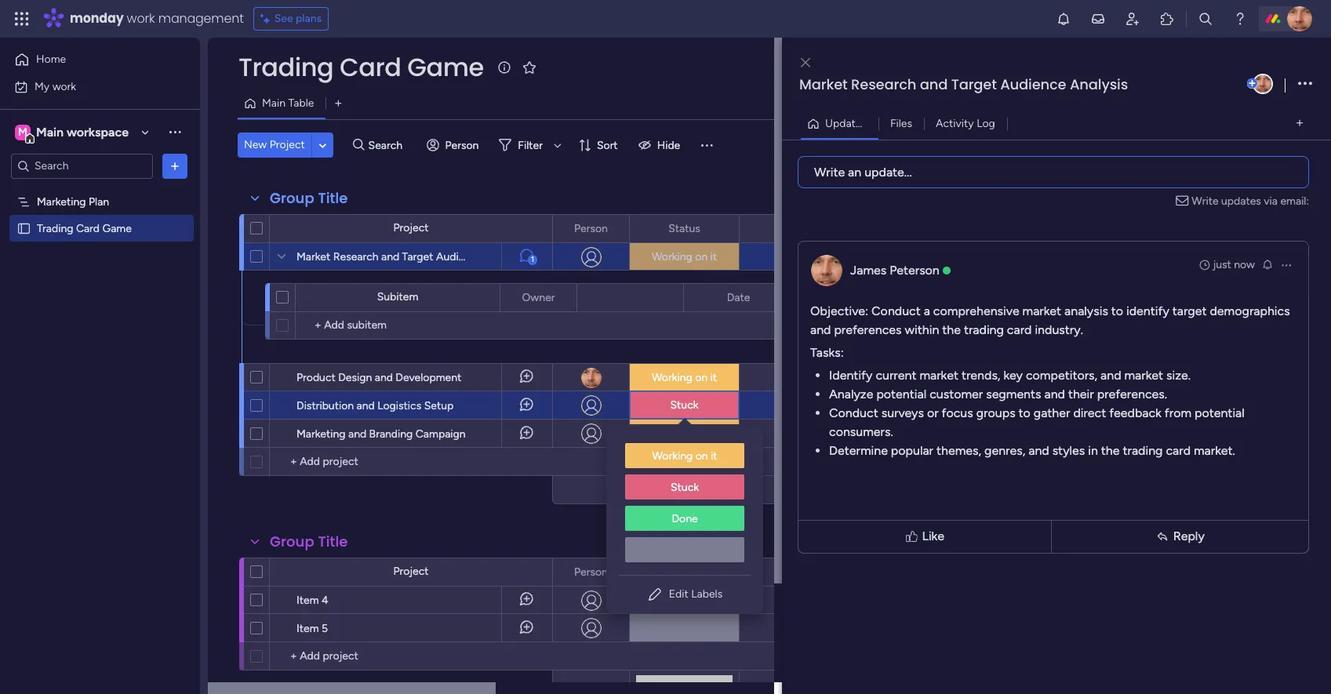 Task type: describe. For each thing, give the bounding box(es) containing it.
1 button
[[501, 242, 552, 271]]

and left styles
[[1029, 443, 1049, 458]]

preferences
[[834, 322, 902, 337]]

in
[[1088, 443, 1098, 458]]

update...
[[864, 164, 912, 179]]

item 5
[[296, 622, 328, 635]]

subitem
[[377, 290, 418, 304]]

trading card game inside list box
[[37, 222, 132, 235]]

files
[[890, 116, 912, 130]]

current
[[876, 367, 917, 382]]

workspace
[[67, 124, 129, 139]]

james
[[850, 262, 887, 277]]

1 vertical spatial analysis
[[485, 250, 526, 264]]

inbox image
[[1090, 11, 1106, 27]]

0 horizontal spatial audience
[[436, 250, 483, 264]]

table
[[288, 96, 314, 110]]

see plans button
[[253, 7, 329, 31]]

write updates via email:
[[1192, 194, 1309, 207]]

reply button
[[1055, 524, 1305, 549]]

working on it inside working on it option
[[652, 449, 717, 463]]

activity log
[[936, 116, 995, 130]]

styles
[[1052, 443, 1085, 458]]

list box containing marketing plan
[[0, 185, 200, 453]]

1 group title field from the top
[[266, 188, 352, 209]]

1 horizontal spatial potential
[[1195, 405, 1245, 420]]

campaign
[[416, 427, 466, 441]]

home button
[[9, 47, 169, 72]]

market inside field
[[799, 75, 848, 94]]

a
[[924, 303, 930, 318]]

competitors,
[[1026, 367, 1097, 382]]

add view image
[[1297, 118, 1303, 129]]

and up tasks:
[[810, 322, 831, 337]]

list box containing working on it
[[606, 431, 763, 575]]

0 horizontal spatial to
[[1019, 405, 1031, 420]]

market research and target audience analysis inside market research and target audience analysis field
[[799, 75, 1128, 94]]

/
[[869, 116, 874, 130]]

branding
[[369, 427, 413, 441]]

like button
[[802, 513, 1048, 560]]

sort
[[597, 138, 618, 152]]

project inside button
[[270, 138, 305, 151]]

my
[[35, 80, 50, 93]]

0 vertical spatial conduct
[[872, 303, 921, 318]]

m
[[18, 125, 27, 138]]

and up the gather
[[1044, 386, 1065, 401]]

marketing plan
[[37, 195, 109, 208]]

popular
[[891, 443, 933, 458]]

plans
[[296, 12, 322, 25]]

product design and development
[[296, 371, 461, 384]]

1 vertical spatial target
[[402, 250, 433, 264]]

dapulse addbtn image
[[1247, 78, 1257, 89]]

game inside list box
[[102, 222, 132, 235]]

reminder image
[[1261, 258, 1274, 270]]

plan
[[89, 195, 109, 208]]

0 vertical spatial card
[[1007, 322, 1032, 337]]

1 horizontal spatial trading
[[238, 49, 333, 85]]

my work
[[35, 80, 76, 93]]

updates
[[1221, 194, 1261, 207]]

new project button
[[238, 133, 311, 158]]

arrow down image
[[548, 136, 567, 155]]

2 group from the top
[[270, 532, 314, 551]]

edit labels
[[669, 587, 723, 601]]

1 horizontal spatial trading
[[1123, 443, 1163, 458]]

1 on from the top
[[695, 250, 708, 264]]

select product image
[[14, 11, 30, 27]]

0 horizontal spatial market research and target audience analysis
[[296, 250, 526, 264]]

new project
[[244, 138, 305, 151]]

market.
[[1194, 443, 1235, 458]]

2 vertical spatial options image
[[1280, 258, 1293, 271]]

audience inside field
[[1000, 75, 1066, 94]]

see plans
[[274, 12, 322, 25]]

write an update...
[[814, 164, 912, 179]]

customer
[[930, 386, 983, 401]]

edit labels button
[[619, 582, 751, 607]]

groups
[[976, 405, 1015, 420]]

write an update... button
[[798, 156, 1309, 188]]

feedback
[[1109, 405, 1162, 420]]

0 horizontal spatial options image
[[167, 158, 183, 174]]

close image
[[801, 57, 810, 69]]

home
[[36, 53, 66, 66]]

now
[[1234, 258, 1255, 271]]

new
[[244, 138, 267, 151]]

done
[[672, 512, 698, 526]]

0 vertical spatial trading card game
[[238, 49, 484, 85]]

item 4
[[296, 594, 328, 607]]

status for first group title field from the bottom
[[668, 565, 700, 578]]

Search field
[[364, 134, 411, 156]]

and down distribution and logistics setup
[[348, 427, 366, 441]]

edit
[[669, 587, 689, 601]]

email:
[[1280, 194, 1309, 207]]

industry.
[[1035, 322, 1083, 337]]

show board description image
[[495, 60, 513, 75]]

write for write updates via email:
[[1192, 194, 1219, 207]]

development
[[396, 371, 461, 384]]

2 + add project text field from the top
[[278, 647, 405, 666]]

5
[[322, 622, 328, 635]]

1 vertical spatial the
[[1101, 443, 1120, 458]]

project for second group title field from the bottom of the page
[[393, 221, 429, 235]]

work for my
[[52, 80, 76, 93]]

research inside field
[[851, 75, 916, 94]]

Owner field
[[518, 289, 559, 306]]

just now
[[1213, 258, 1255, 271]]

updates
[[825, 116, 867, 130]]

stuck option
[[625, 475, 744, 500]]

0 horizontal spatial 1
[[531, 255, 534, 264]]

public board image
[[16, 221, 31, 236]]

1 vertical spatial research
[[333, 250, 379, 264]]

title for first group title field from the bottom
[[318, 532, 348, 551]]

my work button
[[9, 74, 169, 99]]

working inside option
[[652, 449, 693, 463]]

preferences.
[[1097, 386, 1167, 401]]

product
[[296, 371, 336, 384]]

marketing and branding campaign
[[296, 427, 466, 441]]

distribution
[[296, 399, 354, 413]]

james peterson
[[850, 262, 940, 277]]

0 horizontal spatial market
[[296, 250, 330, 264]]

main table
[[262, 96, 314, 110]]

person for 2nd person field from the bottom of the page
[[574, 222, 608, 235]]

0 vertical spatial game
[[407, 49, 484, 85]]

hide button
[[632, 133, 690, 158]]

activity log button
[[924, 111, 1007, 136]]

title for second group title field from the bottom of the page
[[318, 188, 348, 208]]

genres,
[[984, 443, 1025, 458]]

search everything image
[[1198, 11, 1213, 27]]

person for first person field from the bottom of the page
[[574, 565, 608, 578]]

it inside option
[[711, 449, 717, 463]]

1 vertical spatial card
[[1166, 443, 1191, 458]]

filter
[[518, 138, 543, 152]]



Task type: locate. For each thing, give the bounding box(es) containing it.
game down plan
[[102, 222, 132, 235]]

identify
[[829, 367, 873, 382]]

card inside list box
[[76, 222, 100, 235]]

card up add view icon
[[340, 49, 401, 85]]

marketing for marketing plan
[[37, 195, 86, 208]]

person
[[445, 138, 479, 152], [574, 222, 608, 235], [574, 565, 608, 578]]

stuck up working on it option on the bottom of page
[[670, 398, 699, 412]]

main for main workspace
[[36, 124, 64, 139]]

0 vertical spatial trading
[[238, 49, 333, 85]]

analysis up owner on the top of page
[[485, 250, 526, 264]]

1 vertical spatial item
[[296, 622, 319, 635]]

marketing for marketing and branding campaign
[[296, 427, 346, 441]]

1 status field from the top
[[665, 220, 704, 237]]

2 title from the top
[[318, 532, 348, 551]]

0 vertical spatial potential
[[876, 386, 927, 401]]

market up the "customer"
[[920, 367, 958, 382]]

just now link
[[1199, 257, 1255, 273]]

demographics
[[1210, 303, 1290, 318]]

updates / 1 button
[[801, 111, 881, 136]]

options image down workspace options icon
[[167, 158, 183, 174]]

group
[[270, 188, 314, 208], [270, 532, 314, 551]]

2 group title from the top
[[270, 532, 348, 551]]

+ Add project text field
[[278, 453, 405, 471], [278, 647, 405, 666]]

0 vertical spatial 1
[[876, 116, 881, 130]]

an
[[848, 164, 861, 179]]

working on it
[[652, 250, 717, 264], [652, 371, 717, 384], [652, 427, 717, 440], [652, 449, 717, 463]]

market
[[1022, 303, 1061, 318], [920, 367, 958, 382], [1124, 367, 1163, 382]]

0 horizontal spatial card
[[76, 222, 100, 235]]

trading up main table
[[238, 49, 333, 85]]

0 horizontal spatial card
[[1007, 322, 1032, 337]]

1 horizontal spatial write
[[1192, 194, 1219, 207]]

1 horizontal spatial trading card game
[[238, 49, 484, 85]]

0 horizontal spatial list box
[[0, 185, 200, 453]]

3 on from the top
[[695, 427, 708, 440]]

Person field
[[570, 220, 612, 237], [570, 564, 612, 581]]

audience left the 1 button
[[436, 250, 483, 264]]

0 horizontal spatial main
[[36, 124, 64, 139]]

project for first group title field from the bottom
[[393, 565, 429, 578]]

stuck up done option
[[671, 481, 699, 494]]

objective: conduct a comprehensive market analysis to identify target demographics and preferences within the trading card industry. tasks: identify current market trends, key competitors, and market size. analyze potential customer segments and their preferences. conduct surveys or focus groups to gather direct feedback from potential consumers. determine popular themes, genres, and styles in the trading card market.
[[810, 303, 1290, 458]]

date
[[727, 291, 750, 304]]

1 vertical spatial person field
[[570, 564, 612, 581]]

v2 search image
[[353, 136, 364, 154]]

card down plan
[[76, 222, 100, 235]]

write inside button
[[814, 164, 845, 179]]

0 vertical spatial market research and target audience analysis
[[799, 75, 1128, 94]]

1 vertical spatial title
[[318, 532, 348, 551]]

1 vertical spatial trading
[[37, 222, 73, 235]]

1 group from the top
[[270, 188, 314, 208]]

work for monday
[[127, 9, 155, 27]]

work
[[127, 9, 155, 27], [52, 80, 76, 93]]

potential up surveys
[[876, 386, 927, 401]]

objective:
[[810, 303, 868, 318]]

0 vertical spatial the
[[942, 322, 961, 337]]

design
[[338, 371, 372, 384]]

marketing left plan
[[37, 195, 86, 208]]

trading down comprehensive
[[964, 322, 1004, 337]]

+ Add subitem text field
[[304, 316, 429, 335]]

1 title from the top
[[318, 188, 348, 208]]

within
[[905, 322, 939, 337]]

0 vertical spatial person field
[[570, 220, 612, 237]]

item for item 5
[[296, 622, 319, 635]]

2 status from the top
[[668, 565, 700, 578]]

james peterson image
[[1253, 74, 1273, 94]]

owner
[[522, 291, 555, 304]]

key
[[1004, 367, 1023, 382]]

envelope o image
[[1176, 193, 1192, 209]]

write
[[814, 164, 845, 179], [1192, 194, 1219, 207]]

market
[[799, 75, 848, 94], [296, 250, 330, 264]]

research up /
[[851, 75, 916, 94]]

and up activity
[[920, 75, 948, 94]]

done option
[[625, 506, 744, 531]]

Date field
[[723, 289, 754, 306]]

to down segments
[[1019, 405, 1031, 420]]

1 horizontal spatial target
[[951, 75, 997, 94]]

1 vertical spatial main
[[36, 124, 64, 139]]

0 vertical spatial write
[[814, 164, 845, 179]]

market research and target audience analysis up subitem in the top left of the page
[[296, 250, 526, 264]]

game
[[407, 49, 484, 85], [102, 222, 132, 235]]

Search in workspace field
[[33, 157, 131, 175]]

main left "table"
[[262, 96, 286, 110]]

audience
[[1000, 75, 1066, 94], [436, 250, 483, 264]]

0 vertical spatial card
[[340, 49, 401, 85]]

1 horizontal spatial work
[[127, 9, 155, 27]]

reply
[[1173, 529, 1205, 544]]

main inside workspace selection element
[[36, 124, 64, 139]]

card left the industry.
[[1007, 322, 1032, 337]]

add to favorites image
[[521, 59, 537, 75]]

0 vertical spatial group title
[[270, 188, 348, 208]]

conduct left a
[[872, 303, 921, 318]]

write left an
[[814, 164, 845, 179]]

0 horizontal spatial analysis
[[485, 250, 526, 264]]

option up plan
[[0, 187, 200, 191]]

updates / 1
[[825, 116, 881, 130]]

trading card game
[[238, 49, 484, 85], [37, 222, 132, 235]]

0 horizontal spatial trading
[[964, 322, 1004, 337]]

1 vertical spatial audience
[[436, 250, 483, 264]]

4
[[322, 594, 328, 607]]

group title field up item 4
[[266, 532, 352, 552]]

item for item 4
[[296, 594, 319, 607]]

trading
[[964, 322, 1004, 337], [1123, 443, 1163, 458]]

group title for first group title field from the bottom
[[270, 532, 348, 551]]

main table button
[[238, 91, 326, 116]]

workspace image
[[15, 124, 31, 141]]

0 vertical spatial marketing
[[37, 195, 86, 208]]

work right monday
[[127, 9, 155, 27]]

Trading Card Game field
[[235, 49, 488, 85]]

option down done
[[625, 537, 744, 562]]

0 horizontal spatial target
[[402, 250, 433, 264]]

sort button
[[572, 133, 627, 158]]

market up the industry.
[[1022, 303, 1061, 318]]

logistics
[[377, 399, 421, 413]]

and up subitem in the top left of the page
[[381, 250, 399, 264]]

0 horizontal spatial trading
[[37, 222, 73, 235]]

and
[[920, 75, 948, 94], [381, 250, 399, 264], [810, 322, 831, 337], [1101, 367, 1121, 382], [375, 371, 393, 384], [1044, 386, 1065, 401], [357, 399, 375, 413], [348, 427, 366, 441], [1029, 443, 1049, 458]]

marketing inside list box
[[37, 195, 86, 208]]

person button
[[420, 133, 488, 158]]

1 horizontal spatial marketing
[[296, 427, 346, 441]]

1 vertical spatial group
[[270, 532, 314, 551]]

apps image
[[1159, 11, 1175, 27]]

0 vertical spatial person
[[445, 138, 479, 152]]

1 horizontal spatial card
[[1166, 443, 1191, 458]]

1 horizontal spatial market research and target audience analysis
[[799, 75, 1128, 94]]

0 vertical spatial trading
[[964, 322, 1004, 337]]

the right in
[[1101, 443, 1120, 458]]

potential up the market. in the right of the page
[[1195, 405, 1245, 420]]

1 item from the top
[[296, 594, 319, 607]]

1 group title from the top
[[270, 188, 348, 208]]

potential
[[876, 386, 927, 401], [1195, 405, 1245, 420]]

workspace selection element
[[15, 123, 131, 143]]

title down angle down image
[[318, 188, 348, 208]]

to left identify
[[1111, 303, 1123, 318]]

0 vertical spatial option
[[0, 187, 200, 191]]

analysis down inbox icon at the right
[[1070, 75, 1128, 94]]

group up item 4
[[270, 532, 314, 551]]

1 horizontal spatial 1
[[876, 116, 881, 130]]

1 vertical spatial card
[[76, 222, 100, 235]]

0 horizontal spatial write
[[814, 164, 845, 179]]

target
[[1172, 303, 1207, 318]]

target up "activity log"
[[951, 75, 997, 94]]

trading right the public board icon
[[37, 222, 73, 235]]

see
[[274, 12, 293, 25]]

status field for first group title field from the bottom
[[665, 564, 704, 581]]

2 on from the top
[[695, 371, 708, 384]]

to
[[1111, 303, 1123, 318], [1019, 405, 1031, 420]]

work right "my"
[[52, 80, 76, 93]]

2 horizontal spatial options image
[[1298, 73, 1312, 95]]

group title field down angle down image
[[266, 188, 352, 209]]

workspace options image
[[167, 124, 183, 140]]

consumers.
[[829, 424, 893, 439]]

main right workspace icon
[[36, 124, 64, 139]]

0 vertical spatial analysis
[[1070, 75, 1128, 94]]

invite members image
[[1125, 11, 1140, 27]]

1 horizontal spatial audience
[[1000, 75, 1066, 94]]

0 horizontal spatial research
[[333, 250, 379, 264]]

conduct down analyze
[[829, 405, 878, 420]]

focus
[[942, 405, 973, 420]]

1 horizontal spatial list box
[[606, 431, 763, 575]]

2 status field from the top
[[665, 564, 704, 581]]

1
[[876, 116, 881, 130], [531, 255, 534, 264]]

filter button
[[493, 133, 567, 158]]

main
[[262, 96, 286, 110], [36, 124, 64, 139]]

card
[[340, 49, 401, 85], [76, 222, 100, 235]]

1 vertical spatial + add project text field
[[278, 647, 405, 666]]

0 vertical spatial item
[[296, 594, 319, 607]]

0 horizontal spatial the
[[942, 322, 961, 337]]

options image up add view image
[[1298, 73, 1312, 95]]

main for main table
[[262, 96, 286, 110]]

1 right /
[[876, 116, 881, 130]]

1 stuck from the top
[[670, 398, 699, 412]]

audience down notifications icon
[[1000, 75, 1066, 94]]

files button
[[878, 111, 924, 136]]

card left the market. in the right of the page
[[1166, 443, 1191, 458]]

0 horizontal spatial marketing
[[37, 195, 86, 208]]

hide
[[657, 138, 680, 152]]

Status field
[[665, 220, 704, 237], [665, 564, 704, 581]]

Group Title field
[[266, 188, 352, 209], [266, 532, 352, 552]]

analysis
[[1070, 75, 1128, 94], [485, 250, 526, 264]]

option
[[0, 187, 200, 191], [625, 537, 744, 562]]

and down design
[[357, 399, 375, 413]]

monday
[[70, 9, 124, 27]]

1 vertical spatial potential
[[1195, 405, 1245, 420]]

2 vertical spatial person
[[574, 565, 608, 578]]

1 vertical spatial option
[[625, 537, 744, 562]]

james peterson image
[[1287, 6, 1312, 31]]

research up subitem in the top left of the page
[[333, 250, 379, 264]]

and up the preferences.
[[1101, 367, 1121, 382]]

their
[[1068, 386, 1094, 401]]

1 vertical spatial project
[[393, 221, 429, 235]]

1 horizontal spatial market
[[1022, 303, 1061, 318]]

segments
[[986, 386, 1041, 401]]

target inside market research and target audience analysis field
[[951, 75, 997, 94]]

2 group title field from the top
[[266, 532, 352, 552]]

1 vertical spatial trading
[[1123, 443, 1163, 458]]

analysis inside field
[[1070, 75, 1128, 94]]

1 vertical spatial market
[[296, 250, 330, 264]]

main inside main table button
[[262, 96, 286, 110]]

peterson
[[890, 262, 940, 277]]

group down new project button
[[270, 188, 314, 208]]

1 + add project text field from the top
[[278, 453, 405, 471]]

game left show board description image
[[407, 49, 484, 85]]

group title down angle down image
[[270, 188, 348, 208]]

1 horizontal spatial option
[[625, 537, 744, 562]]

0 horizontal spatial potential
[[876, 386, 927, 401]]

0 vertical spatial group
[[270, 188, 314, 208]]

0 horizontal spatial game
[[102, 222, 132, 235]]

4 on from the top
[[695, 449, 708, 463]]

+ add project text field down 5
[[278, 647, 405, 666]]

0 vertical spatial market
[[799, 75, 848, 94]]

distribution and logistics setup
[[296, 399, 454, 413]]

trading
[[238, 49, 333, 85], [37, 222, 73, 235]]

2 item from the top
[[296, 622, 319, 635]]

2 stuck from the top
[[671, 481, 699, 494]]

market research and target audience analysis up "activity log"
[[799, 75, 1128, 94]]

item left 5
[[296, 622, 319, 635]]

group title up item 4
[[270, 532, 348, 551]]

0 vertical spatial target
[[951, 75, 997, 94]]

add view image
[[335, 98, 342, 109]]

1 vertical spatial options image
[[167, 158, 183, 174]]

marketing down the distribution
[[296, 427, 346, 441]]

trends,
[[962, 367, 1000, 382]]

direct
[[1073, 405, 1106, 420]]

1 horizontal spatial to
[[1111, 303, 1123, 318]]

2 horizontal spatial market
[[1124, 367, 1163, 382]]

1 horizontal spatial card
[[340, 49, 401, 85]]

the right within on the right top of page
[[942, 322, 961, 337]]

title
[[318, 188, 348, 208], [318, 532, 348, 551]]

labels
[[691, 587, 723, 601]]

0 vertical spatial to
[[1111, 303, 1123, 318]]

dapulse drag 2 image
[[784, 349, 789, 366]]

group title for second group title field from the bottom of the page
[[270, 188, 348, 208]]

market research and target audience analysis
[[799, 75, 1128, 94], [296, 250, 526, 264]]

options image
[[1298, 73, 1312, 95], [167, 158, 183, 174], [1280, 258, 1293, 271]]

activity
[[936, 116, 974, 130]]

0 horizontal spatial market
[[920, 367, 958, 382]]

1 vertical spatial group title
[[270, 532, 348, 551]]

person inside popup button
[[445, 138, 479, 152]]

gather
[[1034, 405, 1070, 420]]

surveys
[[881, 405, 924, 420]]

0 vertical spatial project
[[270, 138, 305, 151]]

Market Research and Target Audience Analysis field
[[795, 75, 1244, 95]]

0 vertical spatial status field
[[665, 220, 704, 237]]

0 vertical spatial options image
[[1298, 73, 1312, 95]]

trading down feedback in the bottom right of the page
[[1123, 443, 1163, 458]]

1 horizontal spatial main
[[262, 96, 286, 110]]

on inside option
[[695, 449, 708, 463]]

help image
[[1232, 11, 1248, 27]]

0 horizontal spatial option
[[0, 187, 200, 191]]

1 vertical spatial marketing
[[296, 427, 346, 441]]

0 vertical spatial stuck
[[670, 398, 699, 412]]

1 status from the top
[[668, 222, 700, 235]]

write for write an update...
[[814, 164, 845, 179]]

status field for second group title field from the bottom of the page
[[665, 220, 704, 237]]

status for second group title field from the bottom of the page
[[668, 222, 700, 235]]

title up the 4 in the left of the page
[[318, 532, 348, 551]]

1 horizontal spatial analysis
[[1070, 75, 1128, 94]]

and right design
[[375, 371, 393, 384]]

1 vertical spatial status field
[[665, 564, 704, 581]]

+ add project text field down marketing and branding campaign
[[278, 453, 405, 471]]

1 vertical spatial work
[[52, 80, 76, 93]]

stuck inside option
[[671, 481, 699, 494]]

1 vertical spatial game
[[102, 222, 132, 235]]

0 vertical spatial research
[[851, 75, 916, 94]]

just
[[1213, 258, 1231, 271]]

1 person field from the top
[[570, 220, 612, 237]]

options image right reminder image
[[1280, 258, 1293, 271]]

0 horizontal spatial work
[[52, 80, 76, 93]]

work inside button
[[52, 80, 76, 93]]

1 vertical spatial person
[[574, 222, 608, 235]]

trading card game down marketing plan
[[37, 222, 132, 235]]

market up the preferences.
[[1124, 367, 1163, 382]]

via
[[1264, 194, 1278, 207]]

1 vertical spatial to
[[1019, 405, 1031, 420]]

themes,
[[937, 443, 981, 458]]

notifications image
[[1056, 11, 1071, 27]]

status
[[668, 222, 700, 235], [668, 565, 700, 578]]

tasks:
[[810, 345, 844, 360]]

trading card game up add view icon
[[238, 49, 484, 85]]

2 vertical spatial project
[[393, 565, 429, 578]]

list box
[[0, 185, 200, 453], [606, 431, 763, 575]]

2 person field from the top
[[570, 564, 612, 581]]

conduct
[[872, 303, 921, 318], [829, 405, 878, 420]]

or
[[927, 405, 939, 420]]

like
[[922, 529, 944, 544]]

analysis
[[1064, 303, 1108, 318]]

1 vertical spatial market research and target audience analysis
[[296, 250, 526, 264]]

the
[[942, 322, 961, 337], [1101, 443, 1120, 458]]

target up subitem in the top left of the page
[[402, 250, 433, 264]]

and inside field
[[920, 75, 948, 94]]

1 horizontal spatial research
[[851, 75, 916, 94]]

write left updates
[[1192, 194, 1219, 207]]

log
[[977, 116, 995, 130]]

1 vertical spatial conduct
[[829, 405, 878, 420]]

angle down image
[[319, 139, 326, 151]]

1 up owner on the top of page
[[531, 255, 534, 264]]

1 vertical spatial group title field
[[266, 532, 352, 552]]

from
[[1165, 405, 1192, 420]]

menu image
[[699, 137, 715, 153]]

0 vertical spatial audience
[[1000, 75, 1066, 94]]

working on it option
[[625, 443, 744, 468]]

item left the 4 in the left of the page
[[296, 594, 319, 607]]

working
[[652, 250, 692, 264], [652, 371, 692, 384], [652, 427, 692, 440], [652, 449, 693, 463]]



Task type: vqa. For each thing, say whether or not it's contained in the screenshot.
DATE field corresponding to Status
no



